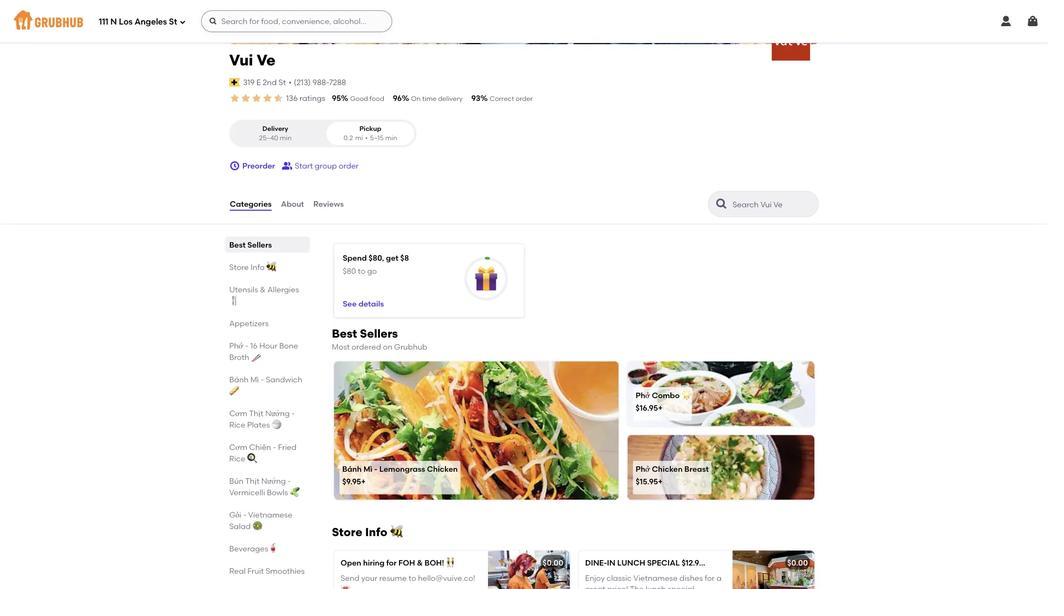 Task type: vqa. For each thing, say whether or not it's contained in the screenshot.
@ME DON'T SUB ME image
no



Task type: describe. For each thing, give the bounding box(es) containing it.
lemongrass
[[380, 465, 425, 474]]

group
[[315, 161, 337, 171]]

136
[[286, 94, 298, 103]]

grubhub
[[394, 343, 428, 352]]

$80,
[[369, 253, 384, 263]]

best sellers most ordered on grubhub
[[332, 327, 428, 352]]

min inside pickup 0.2 mi • 5–15 min
[[386, 134, 397, 142]]

see
[[343, 299, 357, 309]]

delivery
[[438, 95, 463, 103]]

on time delivery
[[411, 95, 463, 103]]

boh!
[[425, 559, 444, 568]]

thịt for bún
[[245, 477, 260, 486]]

🥒
[[290, 488, 298, 498]]

🥢
[[251, 353, 259, 362]]

💌
[[341, 585, 348, 590]]

ordered
[[352, 343, 381, 352]]

special
[[647, 559, 680, 568]]

about
[[281, 200, 304, 209]]

best sellers tab
[[229, 239, 306, 251]]

svg image inside preorder button
[[229, 161, 240, 172]]

appetizers tab
[[229, 318, 306, 329]]

dine-in lunch special $12.95 😱‼️ image
[[733, 551, 815, 590]]

on
[[383, 343, 393, 352]]

smoothies
[[266, 567, 305, 576]]

store info 🐝 tab
[[229, 262, 306, 273]]

136 ratings
[[286, 94, 326, 103]]

• inside pickup 0.2 mi • 5–15 min
[[365, 134, 368, 142]]

chicken inside phở chicken breast $15.95 +
[[652, 465, 683, 474]]

for
[[387, 559, 397, 568]]

bún
[[229, 477, 244, 486]]

sellers for best sellers most ordered on grubhub
[[360, 327, 398, 341]]

dine-in lunch special $12.95 😱‼️
[[586, 559, 718, 568]]

good food
[[350, 95, 384, 103]]

salad
[[229, 522, 251, 531]]

gỏi
[[229, 511, 241, 520]]

see details
[[343, 299, 384, 309]]

bánh for bánh mì - lemongrass chicken $9.95 +
[[342, 465, 362, 474]]

🌟
[[682, 391, 690, 400]]

mì for lemongrass
[[364, 465, 373, 474]]

chiên
[[249, 443, 271, 452]]

sellers for best sellers
[[248, 240, 272, 250]]

bún thịt nướng - vermicelli bowls 🥒
[[229, 477, 298, 498]]

phở combo 🌟 $16.95 +
[[636, 391, 690, 413]]

pickup 0.2 mi • 5–15 min
[[344, 125, 397, 142]]

start group order
[[295, 161, 359, 171]]

bowls
[[267, 488, 288, 498]]

16
[[250, 341, 258, 351]]

send
[[341, 574, 360, 583]]

(213)
[[294, 78, 311, 87]]

bánh mì - sandwich 🥖 tab
[[229, 374, 306, 397]]

bone
[[279, 341, 298, 351]]

categories button
[[229, 185, 272, 224]]

1 horizontal spatial store
[[332, 526, 363, 540]]

bánh for bánh mì - sandwich 🥖
[[229, 375, 249, 385]]

1 vertical spatial 🐝
[[390, 526, 402, 540]]

- inside bánh mì - sandwich 🥖
[[261, 375, 264, 385]]

rice for cơm thịt nướng - rice plates 🍚
[[229, 421, 245, 430]]

angeles
[[135, 17, 167, 27]]

thịt for cơm
[[249, 409, 264, 418]]

🥗
[[253, 522, 260, 531]]

real
[[229, 567, 246, 576]]

nướng for bowls
[[261, 477, 286, 486]]

319 e 2nd st button
[[243, 76, 287, 88]]

food
[[370, 95, 384, 103]]

96
[[393, 94, 402, 103]]

reward icon image
[[474, 267, 498, 291]]

appetizers
[[229, 319, 269, 328]]

start group order button
[[282, 156, 359, 176]]

people icon image
[[282, 161, 293, 172]]

open hiring for foh & boh! 👯 image
[[488, 551, 570, 590]]

st inside button
[[279, 78, 286, 87]]

best for best sellers most ordered on grubhub
[[332, 327, 357, 341]]

- inside bánh mì - lemongrass chicken $9.95 +
[[374, 465, 378, 474]]

phở - 16 hour bone broth 🥢 tab
[[229, 340, 306, 363]]

beverages🥤
[[229, 545, 276, 554]]

see details button
[[343, 294, 384, 314]]

your
[[361, 574, 378, 583]]

Search Vui Ve search field
[[732, 199, 815, 210]]

resume
[[379, 574, 407, 583]]

$12.95
[[682, 559, 704, 568]]

main navigation navigation
[[0, 0, 1049, 43]]

0 horizontal spatial svg image
[[179, 19, 186, 25]]

cơm for cơm thịt nướng - rice plates 🍚
[[229, 409, 248, 418]]

1 horizontal spatial info
[[365, 526, 388, 540]]

plates
[[247, 421, 270, 430]]

utensils
[[229, 285, 258, 294]]

combo
[[652, 391, 680, 400]]

319
[[243, 78, 255, 87]]

fruit
[[248, 567, 264, 576]]

spend $80, get $8 $80 to go
[[343, 253, 409, 276]]

2 horizontal spatial svg image
[[1000, 15, 1013, 28]]

open hiring for foh & boh! 👯
[[341, 559, 454, 568]]

to inside send your resume to hello@vuive.co! 💌
[[409, 574, 416, 583]]

+ for $16.95
[[658, 404, 663, 413]]

delivery
[[263, 125, 288, 133]]

pickup
[[360, 125, 382, 133]]

111 n los angeles st
[[99, 17, 177, 27]]

phở chicken breast $15.95 +
[[636, 465, 709, 487]]

bánh mì - lemongrass chicken $9.95 +
[[342, 465, 458, 487]]

correct order
[[490, 95, 533, 103]]

0 horizontal spatial svg image
[[209, 17, 218, 26]]

utensils & allergies 🍴 tab
[[229, 284, 306, 307]]

in
[[607, 559, 616, 568]]

real fruit smoothies
[[229, 567, 305, 576]]

$8
[[401, 253, 409, 263]]

most
[[332, 343, 350, 352]]

chicken inside bánh mì - lemongrass chicken $9.95 +
[[427, 465, 458, 474]]

319 e 2nd st
[[243, 78, 286, 87]]

$80
[[343, 267, 356, 276]]



Task type: locate. For each thing, give the bounding box(es) containing it.
nướng inside cơm thịt nướng - rice plates 🍚
[[265, 409, 290, 418]]

cơm
[[229, 409, 248, 418], [229, 443, 248, 452]]

+
[[658, 404, 663, 413], [361, 478, 366, 487], [658, 478, 663, 487]]

• left (213)
[[289, 78, 292, 87]]

1 chicken from the left
[[427, 465, 458, 474]]

rice
[[229, 421, 245, 430], [229, 454, 245, 464]]

phở inside 'phở - 16 hour bone broth 🥢'
[[229, 341, 244, 351]]

- inside 'gỏi - vietnamese salad 🥗'
[[243, 511, 247, 520]]

cơm up 🍳 on the left bottom of page
[[229, 443, 248, 452]]

thịt up vermicelli
[[245, 477, 260, 486]]

1 horizontal spatial st
[[279, 78, 286, 87]]

rice inside cơm thịt nướng - rice plates 🍚
[[229, 421, 245, 430]]

utensils & allergies 🍴
[[229, 285, 299, 306]]

(213) 988-7288 button
[[294, 77, 346, 88]]

1 vertical spatial st
[[279, 78, 286, 87]]

0 vertical spatial order
[[516, 95, 533, 103]]

+ inside the phở combo 🌟 $16.95 +
[[658, 404, 663, 413]]

vui ve
[[229, 51, 276, 69]]

cơm thịt nướng - rice plates 🍚 tab
[[229, 408, 306, 431]]

🥖
[[229, 387, 237, 396]]

phở inside the phở combo 🌟 $16.95 +
[[636, 391, 650, 400]]

0 vertical spatial •
[[289, 78, 292, 87]]

-
[[245, 341, 249, 351], [261, 375, 264, 385], [292, 409, 295, 418], [273, 443, 276, 452], [374, 465, 378, 474], [288, 477, 291, 486], [243, 511, 247, 520]]

cơm inside cơm thịt nướng - rice plates 🍚
[[229, 409, 248, 418]]

spend
[[343, 253, 367, 263]]

best sellers
[[229, 240, 272, 250]]

👯
[[446, 559, 454, 568]]

lunch
[[618, 559, 646, 568]]

phở for phở - 16 hour bone broth 🥢
[[229, 341, 244, 351]]

hour
[[260, 341, 278, 351]]

nướng up the 🍚
[[265, 409, 290, 418]]

• right mi
[[365, 134, 368, 142]]

best inside tab
[[229, 240, 246, 250]]

st
[[169, 17, 177, 27], [279, 78, 286, 87]]

phở inside phở chicken breast $15.95 +
[[636, 465, 650, 474]]

🐝 down best sellers tab
[[267, 263, 274, 272]]

1 horizontal spatial 🐝
[[390, 526, 402, 540]]

svg image
[[1000, 15, 1013, 28], [179, 19, 186, 25], [229, 161, 240, 172]]

phở
[[229, 341, 244, 351], [636, 391, 650, 400], [636, 465, 650, 474]]

thịt
[[249, 409, 264, 418], [245, 477, 260, 486]]

time
[[422, 95, 437, 103]]

st right 2nd
[[279, 78, 286, 87]]

beverages🥤 tab
[[229, 544, 306, 555]]

store info 🐝 up hiring
[[332, 526, 402, 540]]

order right correct
[[516, 95, 533, 103]]

store inside tab
[[229, 263, 249, 272]]

option group
[[229, 120, 417, 148]]

1 rice from the top
[[229, 421, 245, 430]]

delivery 25–40 min
[[259, 125, 292, 142]]

n
[[110, 17, 117, 27]]

min inside the delivery 25–40 min
[[280, 134, 292, 142]]

categories
[[230, 200, 272, 209]]

0 horizontal spatial st
[[169, 17, 177, 27]]

subscription pass image
[[229, 78, 240, 87]]

1 vertical spatial mì
[[364, 465, 373, 474]]

reviews
[[314, 200, 344, 209]]

$15.95
[[636, 478, 658, 487]]

phở for phở combo 🌟 $16.95 +
[[636, 391, 650, 400]]

1 vertical spatial to
[[409, 574, 416, 583]]

nướng
[[265, 409, 290, 418], [261, 477, 286, 486]]

info
[[251, 263, 265, 272], [365, 526, 388, 540]]

•
[[289, 78, 292, 87], [365, 134, 368, 142]]

sellers
[[248, 240, 272, 250], [360, 327, 398, 341]]

111
[[99, 17, 108, 27]]

0 vertical spatial store
[[229, 263, 249, 272]]

store up the utensils
[[229, 263, 249, 272]]

phở up 'broth'
[[229, 341, 244, 351]]

- left sandwich at the left of page
[[261, 375, 264, 385]]

1 horizontal spatial best
[[332, 327, 357, 341]]

0 vertical spatial to
[[358, 267, 366, 276]]

ratings
[[300, 94, 326, 103]]

min down delivery
[[280, 134, 292, 142]]

1 vertical spatial order
[[339, 161, 359, 171]]

info up hiring
[[365, 526, 388, 540]]

1 horizontal spatial min
[[386, 134, 397, 142]]

info inside tab
[[251, 263, 265, 272]]

0 vertical spatial cơm
[[229, 409, 248, 418]]

details
[[359, 299, 384, 309]]

🍴
[[229, 297, 237, 306]]

0 vertical spatial sellers
[[248, 240, 272, 250]]

1 horizontal spatial •
[[365, 134, 368, 142]]

bánh up $9.95
[[342, 465, 362, 474]]

🐝 inside tab
[[267, 263, 274, 272]]

1 vertical spatial bánh
[[342, 465, 362, 474]]

dine-
[[586, 559, 607, 568]]

bánh inside bánh mì - lemongrass chicken $9.95 +
[[342, 465, 362, 474]]

nướng inside bún thịt nướng - vermicelli bowls 🥒
[[261, 477, 286, 486]]

thịt inside cơm thịt nướng - rice plates 🍚
[[249, 409, 264, 418]]

2 min from the left
[[386, 134, 397, 142]]

0 horizontal spatial store info 🐝
[[229, 263, 274, 272]]

- inside bún thịt nướng - vermicelli bowls 🥒
[[288, 477, 291, 486]]

bánh up 🥖
[[229, 375, 249, 385]]

& right "foh"
[[417, 559, 423, 568]]

$0.00 for dine-in lunch special $12.95 😱‼️
[[788, 559, 808, 568]]

1 horizontal spatial svg image
[[229, 161, 240, 172]]

hello@vuive.co!
[[418, 574, 476, 583]]

phở for phở chicken breast $15.95 +
[[636, 465, 650, 474]]

rice left 🍳 on the left bottom of page
[[229, 454, 245, 464]]

& inside utensils & allergies 🍴
[[260, 285, 266, 294]]

nướng up bowls
[[261, 477, 286, 486]]

min right 5–15
[[386, 134, 397, 142]]

best up store info 🐝 tab
[[229, 240, 246, 250]]

0 horizontal spatial $0.00
[[543, 559, 564, 568]]

sellers up store info 🐝 tab
[[248, 240, 272, 250]]

1 vertical spatial best
[[332, 327, 357, 341]]

ve
[[257, 51, 276, 69]]

0 horizontal spatial min
[[280, 134, 292, 142]]

svg image
[[1027, 15, 1040, 28], [209, 17, 218, 26]]

mì down 🥢
[[250, 375, 259, 385]]

bánh inside bánh mì - sandwich 🥖
[[229, 375, 249, 385]]

1 vertical spatial phở
[[636, 391, 650, 400]]

0 vertical spatial bánh
[[229, 375, 249, 385]]

0 vertical spatial mì
[[250, 375, 259, 385]]

1 vertical spatial •
[[365, 134, 368, 142]]

1 min from the left
[[280, 134, 292, 142]]

1 horizontal spatial mì
[[364, 465, 373, 474]]

phở up the $16.95
[[636, 391, 650, 400]]

option group containing delivery 25–40 min
[[229, 120, 417, 148]]

1 horizontal spatial order
[[516, 95, 533, 103]]

- up 🥒
[[288, 477, 291, 486]]

search icon image
[[716, 198, 729, 211]]

los
[[119, 17, 133, 27]]

$16.95
[[636, 404, 658, 413]]

st right angeles
[[169, 17, 177, 27]]

- inside "cơm chiên - fried rice 🍳"
[[273, 443, 276, 452]]

0 vertical spatial store info 🐝
[[229, 263, 274, 272]]

0 vertical spatial 🐝
[[267, 263, 274, 272]]

breast
[[685, 465, 709, 474]]

0 horizontal spatial chicken
[[427, 465, 458, 474]]

0 vertical spatial info
[[251, 263, 265, 272]]

reviews button
[[313, 185, 345, 224]]

fried
[[278, 443, 297, 452]]

1 horizontal spatial svg image
[[1027, 15, 1040, 28]]

0 horizontal spatial best
[[229, 240, 246, 250]]

0 horizontal spatial store
[[229, 263, 249, 272]]

cơm inside "cơm chiên - fried rice 🍳"
[[229, 443, 248, 452]]

1 vertical spatial thịt
[[245, 477, 260, 486]]

0 horizontal spatial mì
[[250, 375, 259, 385]]

preorder button
[[229, 156, 275, 176]]

2 chicken from the left
[[652, 465, 683, 474]]

sellers inside tab
[[248, 240, 272, 250]]

- left 16
[[245, 341, 249, 351]]

to down "foh"
[[409, 574, 416, 583]]

vermicelli
[[229, 488, 265, 498]]

info down best sellers
[[251, 263, 265, 272]]

0 vertical spatial st
[[169, 17, 177, 27]]

0 vertical spatial phở
[[229, 341, 244, 351]]

0 horizontal spatial bánh
[[229, 375, 249, 385]]

order right group
[[339, 161, 359, 171]]

1 vertical spatial info
[[365, 526, 388, 540]]

mì inside bánh mì - sandwich 🥖
[[250, 375, 259, 385]]

store info 🐝 inside tab
[[229, 263, 274, 272]]

rice for cơm chiên - fried rice 🍳
[[229, 454, 245, 464]]

get
[[386, 253, 399, 263]]

🍳
[[247, 454, 255, 464]]

bánh
[[229, 375, 249, 385], [342, 465, 362, 474]]

• (213) 988-7288
[[289, 78, 346, 87]]

1 horizontal spatial to
[[409, 574, 416, 583]]

send your resume to hello@vuive.co! 💌
[[341, 574, 476, 590]]

mì
[[250, 375, 259, 385], [364, 465, 373, 474]]

vui ve logo image
[[772, 22, 811, 61]]

chicken up $15.95
[[652, 465, 683, 474]]

rice left plates
[[229, 421, 245, 430]]

93
[[472, 94, 481, 103]]

mì inside bánh mì - lemongrass chicken $9.95 +
[[364, 465, 373, 474]]

1 horizontal spatial bánh
[[342, 465, 362, 474]]

correct
[[490, 95, 514, 103]]

$0.00 for open hiring for foh & boh! 👯
[[543, 559, 564, 568]]

&
[[260, 285, 266, 294], [417, 559, 423, 568]]

nướng for plates
[[265, 409, 290, 418]]

1 vertical spatial cơm
[[229, 443, 248, 452]]

1 vertical spatial store
[[332, 526, 363, 540]]

- inside 'phở - 16 hour bone broth 🥢'
[[245, 341, 249, 351]]

cơm chiên - fried rice 🍳 tab
[[229, 442, 306, 465]]

& right the utensils
[[260, 285, 266, 294]]

cơm down 🥖
[[229, 409, 248, 418]]

mì for sandwich
[[250, 375, 259, 385]]

1 $0.00 from the left
[[543, 559, 564, 568]]

1 horizontal spatial &
[[417, 559, 423, 568]]

vietnamese
[[248, 511, 292, 520]]

0 horizontal spatial to
[[358, 267, 366, 276]]

0 horizontal spatial order
[[339, 161, 359, 171]]

988-
[[313, 78, 329, 87]]

- up the fried
[[292, 409, 295, 418]]

1 horizontal spatial sellers
[[360, 327, 398, 341]]

1 horizontal spatial $0.00
[[788, 559, 808, 568]]

$9.95
[[342, 478, 361, 487]]

2 $0.00 from the left
[[788, 559, 808, 568]]

0 horizontal spatial &
[[260, 285, 266, 294]]

1 vertical spatial rice
[[229, 454, 245, 464]]

thịt up plates
[[249, 409, 264, 418]]

7288
[[329, 78, 346, 87]]

0 horizontal spatial •
[[289, 78, 292, 87]]

min
[[280, 134, 292, 142], [386, 134, 397, 142]]

best
[[229, 240, 246, 250], [332, 327, 357, 341]]

0 vertical spatial &
[[260, 285, 266, 294]]

0 vertical spatial thịt
[[249, 409, 264, 418]]

2 cơm from the top
[[229, 443, 248, 452]]

broth
[[229, 353, 249, 362]]

chicken right lemongrass
[[427, 465, 458, 474]]

sellers inside best sellers most ordered on grubhub
[[360, 327, 398, 341]]

preorder
[[243, 161, 275, 171]]

mì left lemongrass
[[364, 465, 373, 474]]

1 cơm from the top
[[229, 409, 248, 418]]

+ inside phở chicken breast $15.95 +
[[658, 478, 663, 487]]

1 vertical spatial &
[[417, 559, 423, 568]]

🐝 up the 'open hiring for foh & boh! 👯'
[[390, 526, 402, 540]]

foh
[[399, 559, 415, 568]]

+ inside bánh mì - lemongrass chicken $9.95 +
[[361, 478, 366, 487]]

0 horizontal spatial sellers
[[248, 240, 272, 250]]

2 rice from the top
[[229, 454, 245, 464]]

1 horizontal spatial chicken
[[652, 465, 683, 474]]

gỏi - vietnamese salad 🥗 tab
[[229, 510, 306, 533]]

0.2
[[344, 134, 353, 142]]

to
[[358, 267, 366, 276], [409, 574, 416, 583]]

2 vertical spatial phở
[[636, 465, 650, 474]]

1 vertical spatial store info 🐝
[[332, 526, 402, 540]]

order inside button
[[339, 161, 359, 171]]

order
[[516, 95, 533, 103], [339, 161, 359, 171]]

- inside cơm thịt nướng - rice plates 🍚
[[292, 409, 295, 418]]

rice inside "cơm chiên - fried rice 🍳"
[[229, 454, 245, 464]]

cơm for cơm chiên - fried rice 🍳
[[229, 443, 248, 452]]

to left go on the left top of the page
[[358, 267, 366, 276]]

phở up $15.95
[[636, 465, 650, 474]]

sellers up 'on'
[[360, 327, 398, 341]]

thịt inside bún thịt nướng - vermicelli bowls 🥒
[[245, 477, 260, 486]]

1 vertical spatial nướng
[[261, 477, 286, 486]]

store info 🐝 down best sellers
[[229, 263, 274, 272]]

0 vertical spatial rice
[[229, 421, 245, 430]]

+ for $15.95
[[658, 478, 663, 487]]

0 horizontal spatial 🐝
[[267, 263, 274, 272]]

1 vertical spatial sellers
[[360, 327, 398, 341]]

gỏi - vietnamese salad 🥗
[[229, 511, 292, 531]]

- left the fried
[[273, 443, 276, 452]]

😱‼️
[[706, 559, 718, 568]]

store up the open
[[332, 526, 363, 540]]

- left lemongrass
[[374, 465, 378, 474]]

Search for food, convenience, alcohol... search field
[[201, 10, 392, 32]]

allergies
[[268, 285, 299, 294]]

- right gỏi
[[243, 511, 247, 520]]

st inside main navigation navigation
[[169, 17, 177, 27]]

vui
[[229, 51, 253, 69]]

best inside best sellers most ordered on grubhub
[[332, 327, 357, 341]]

real fruit smoothies tab
[[229, 566, 306, 577]]

star icon image
[[229, 93, 240, 104], [240, 93, 251, 104], [251, 93, 262, 104], [262, 93, 273, 104], [273, 93, 284, 104], [273, 93, 284, 104]]

bún thịt nướng - vermicelli bowls 🥒 tab
[[229, 476, 306, 499]]

0 horizontal spatial info
[[251, 263, 265, 272]]

best up most
[[332, 327, 357, 341]]

🍚
[[272, 421, 279, 430]]

1 horizontal spatial store info 🐝
[[332, 526, 402, 540]]

0 vertical spatial best
[[229, 240, 246, 250]]

start
[[295, 161, 313, 171]]

to inside spend $80, get $8 $80 to go
[[358, 267, 366, 276]]

best for best sellers
[[229, 240, 246, 250]]

0 vertical spatial nướng
[[265, 409, 290, 418]]



